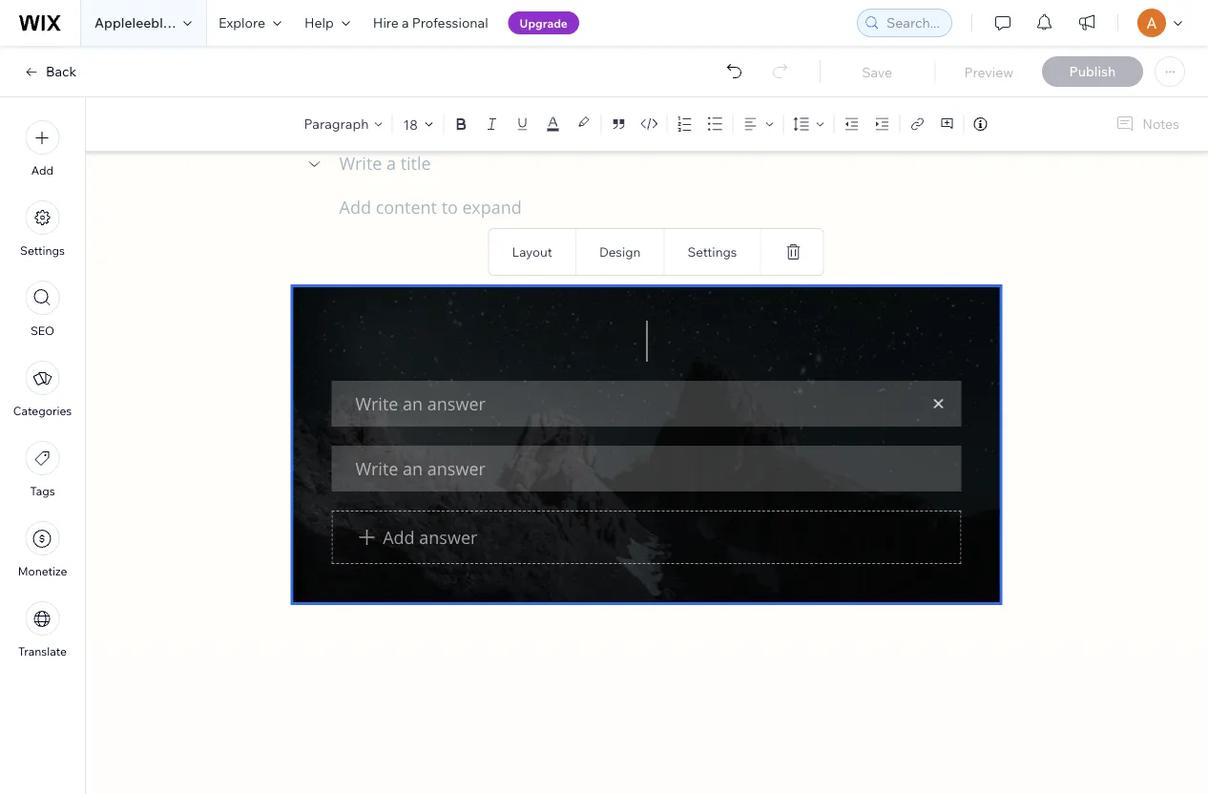 Task type: locate. For each thing, give the bounding box(es) containing it.
Write an answer text field
[[332, 381, 962, 427], [332, 446, 962, 492]]

add
[[31, 163, 54, 178], [383, 526, 415, 549]]

professional
[[412, 14, 488, 31]]

answer
[[419, 526, 478, 549]]

settings button right design
[[683, 239, 742, 265]]

notes button
[[1108, 111, 1185, 137]]

design button
[[594, 239, 646, 265]]

0 horizontal spatial settings
[[20, 243, 65, 258]]

1 horizontal spatial settings
[[688, 244, 737, 260]]

settings
[[20, 243, 65, 258], [688, 244, 737, 260]]

monetize
[[18, 564, 67, 578]]

categories button
[[13, 361, 72, 418]]

menu
[[0, 109, 85, 670]]

None field
[[401, 115, 419, 133]]

1 vertical spatial write an answer text field
[[332, 446, 962, 492]]

add inside text field
[[383, 526, 415, 549]]

1 settings from the left
[[20, 243, 65, 258]]

1 horizontal spatial add
[[383, 526, 415, 549]]

translate button
[[18, 601, 67, 659]]

0 horizontal spatial add
[[31, 163, 54, 178]]

paragraph
[[304, 115, 369, 132]]

1 vertical spatial add
[[383, 526, 415, 549]]

None text field
[[339, 196, 1000, 221]]

settings right design
[[688, 244, 737, 260]]

seo button
[[25, 281, 60, 338]]

0 vertical spatial write an answer text field
[[332, 381, 962, 427]]

hire a professional
[[373, 14, 488, 31]]

add for add
[[31, 163, 54, 178]]

None text field
[[339, 104, 1000, 130], [339, 151, 1000, 177], [332, 321, 962, 362], [339, 104, 1000, 130], [339, 151, 1000, 177], [332, 321, 962, 362]]

settings up seo button
[[20, 243, 65, 258]]

help
[[304, 14, 334, 31]]

categories
[[13, 404, 72, 418]]

settings button up seo button
[[20, 200, 65, 258]]

upgrade button
[[508, 11, 579, 34]]

0 vertical spatial add
[[31, 163, 54, 178]]

settings button
[[20, 200, 65, 258], [683, 239, 742, 265]]

layout button
[[507, 239, 557, 265]]

hire a professional link
[[362, 0, 500, 46]]

translate
[[18, 644, 67, 659]]



Task type: describe. For each thing, give the bounding box(es) containing it.
design
[[599, 244, 641, 260]]

paragraph button
[[300, 111, 388, 137]]

monetize button
[[18, 521, 67, 578]]

explore
[[219, 14, 265, 31]]

add button
[[25, 120, 60, 178]]

add answer button
[[332, 511, 962, 564]]

tags
[[30, 484, 55, 498]]

tags button
[[25, 441, 60, 498]]

appleleeblog
[[94, 14, 180, 31]]

2 settings from the left
[[688, 244, 737, 260]]

hire
[[373, 14, 399, 31]]

notes
[[1143, 115, 1180, 132]]

help button
[[293, 0, 362, 46]]

1 horizontal spatial settings button
[[683, 239, 742, 265]]

2 write an answer text field from the top
[[332, 446, 962, 492]]

seo
[[30, 324, 54, 338]]

layout
[[512, 244, 552, 260]]

add for add answer
[[383, 526, 415, 549]]

Add answer text field
[[293, 0, 1000, 727]]

menu containing add
[[0, 109, 85, 670]]

back
[[46, 63, 76, 80]]

upgrade
[[520, 16, 568, 30]]

0 horizontal spatial settings button
[[20, 200, 65, 258]]

add answer
[[383, 526, 478, 549]]

1 write an answer text field from the top
[[332, 381, 962, 427]]

a
[[402, 14, 409, 31]]

Search... field
[[881, 10, 946, 36]]

back button
[[23, 63, 76, 80]]

none text field inside add answer text field
[[339, 196, 1000, 221]]



Task type: vqa. For each thing, say whether or not it's contained in the screenshot.
Translate
yes



